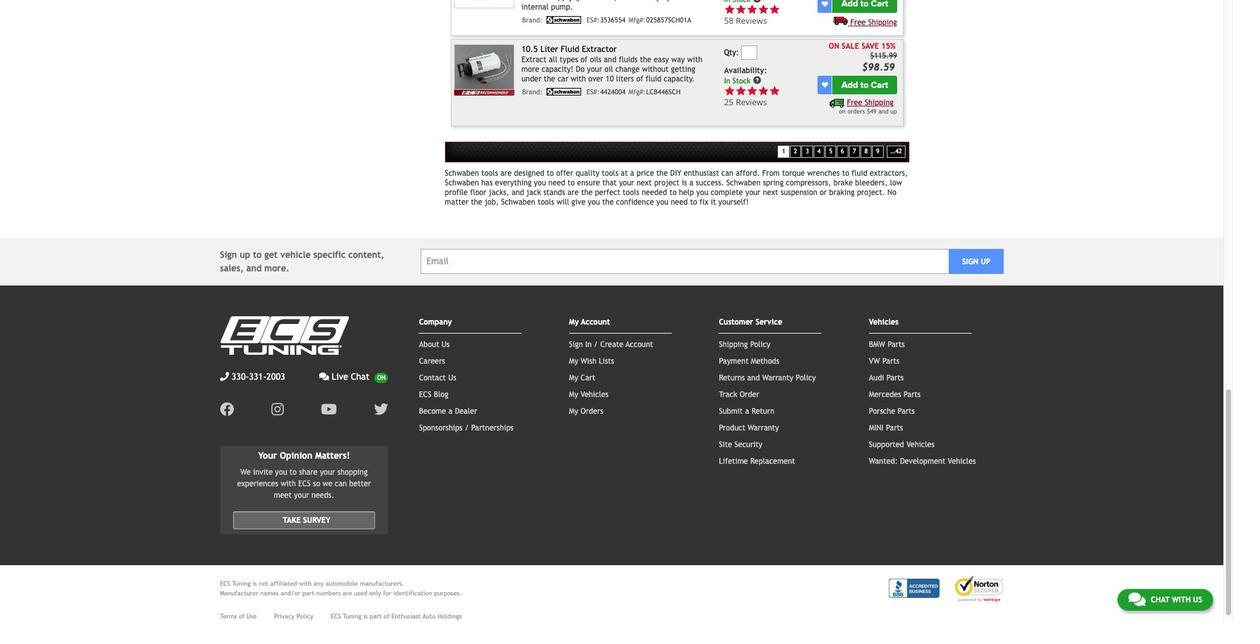 Task type: locate. For each thing, give the bounding box(es) containing it.
2 vertical spatial are
[[343, 590, 352, 597]]

sign inside button
[[963, 258, 979, 267]]

ecs blog
[[419, 391, 449, 400]]

become a dealer
[[419, 407, 477, 416]]

warranty down return
[[748, 424, 779, 433]]

15%
[[882, 42, 896, 51]]

in inside availability: in stock
[[724, 76, 731, 85]]

1 horizontal spatial /
[[594, 341, 598, 350]]

my left wish at the bottom of page
[[569, 357, 579, 366]]

only
[[369, 590, 381, 597]]

free for free shipping on orders $49 and up
[[847, 98, 863, 107]]

vehicle
[[280, 250, 311, 260]]

mfg#: right the 3536554
[[629, 16, 646, 24]]

10.5 liter fluid extractor link
[[522, 45, 617, 54]]

my down my cart
[[569, 391, 579, 400]]

es#4424004 - lcb446sch - 10.5 liter fluid extractor - extract all types of oils and fluids the easy way with more capacity! do your oil change without getting under the car with over 10 liters of fluid capacity. - schwaben - audi bmw volkswagen mercedes benz mini porsche image
[[454, 45, 515, 90]]

stock
[[733, 76, 751, 85]]

free shipping
[[851, 18, 898, 27]]

the down capacity!
[[544, 74, 556, 83]]

es#: 3536554 mfg#: 025857sch01a
[[587, 16, 692, 24]]

from
[[763, 169, 780, 178]]

sign inside sign up to get vehicle specific content, sales, and more.
[[220, 250, 237, 260]]

0 vertical spatial us
[[442, 341, 450, 350]]

None text field
[[742, 45, 758, 59]]

vw parts
[[869, 357, 900, 366]]

tools up confidence
[[623, 188, 640, 197]]

parts for audi parts
[[887, 374, 904, 383]]

manufacturer
[[220, 590, 259, 597]]

up inside sign up to get vehicle specific content, sales, and more.
[[240, 250, 250, 260]]

/ left create
[[594, 341, 598, 350]]

free up the orders
[[847, 98, 863, 107]]

better
[[349, 480, 371, 489]]

your down afford.
[[746, 188, 761, 197]]

1 vertical spatial policy
[[796, 374, 816, 383]]

your inside 10.5 liter fluid extractor extract all types of oils and fluids the easy way with more capacity! do your oil change without getting under the car with over 10 liters of fluid capacity.
[[587, 65, 602, 74]]

1 vertical spatial account
[[626, 341, 653, 350]]

next down spring
[[763, 188, 779, 197]]

tuning inside ecs tuning is not affiliated with any automobile manufacturers. manufacturer names and/or part numbers are used only for identification purposes.
[[232, 581, 251, 588]]

up inside button
[[981, 258, 991, 267]]

ecs inside ecs tuning is not affiliated with any automobile manufacturers. manufacturer names and/or part numbers are used only for identification purposes.
[[220, 581, 230, 588]]

your down oils
[[587, 65, 602, 74]]

can
[[722, 169, 734, 178], [335, 480, 347, 489]]

a left return
[[746, 407, 750, 416]]

purposes.
[[434, 590, 462, 597]]

reviews
[[736, 15, 767, 26], [736, 96, 767, 108]]

2 my from the top
[[569, 357, 579, 366]]

us for contact us
[[448, 374, 457, 383]]

1 horizontal spatial sign
[[569, 341, 583, 350]]

parts for porsche parts
[[898, 407, 915, 416]]

shipping up 15%
[[869, 18, 898, 27]]

2 question sign image from the top
[[753, 76, 762, 85]]

us right contact
[[448, 374, 457, 383]]

supported vehicles
[[869, 441, 935, 450]]

and right "sales,"
[[246, 263, 262, 274]]

$98.59
[[862, 61, 896, 73]]

1 vertical spatial shipping
[[865, 98, 894, 107]]

free right free shipping image
[[851, 18, 866, 27]]

help
[[679, 188, 694, 197]]

wish
[[581, 357, 597, 366]]

the up without
[[640, 55, 652, 64]]

shipping policy
[[719, 341, 771, 350]]

1 vertical spatial is
[[253, 581, 257, 588]]

es#: down the over
[[587, 88, 600, 96]]

0 horizontal spatial chat
[[351, 372, 370, 382]]

1 horizontal spatial is
[[363, 613, 368, 621]]

tuning down used
[[343, 613, 362, 621]]

0 vertical spatial tuning
[[232, 581, 251, 588]]

do
[[576, 65, 585, 74]]

a right at
[[631, 169, 635, 178]]

with left any
[[299, 581, 312, 588]]

and right $49
[[879, 108, 889, 115]]

0 horizontal spatial next
[[637, 179, 652, 188]]

0 vertical spatial fluid
[[646, 74, 662, 83]]

need up stands
[[549, 179, 566, 188]]

sign in / create account
[[569, 341, 653, 350]]

…42
[[891, 148, 902, 155]]

1 schwaben - corporate logo image from the top
[[545, 16, 584, 24]]

0 vertical spatial brand:
[[522, 16, 543, 24]]

can right we
[[335, 480, 347, 489]]

0 horizontal spatial need
[[549, 179, 566, 188]]

tools up 'that'
[[602, 169, 619, 178]]

my for my account
[[569, 318, 579, 327]]

twitter logo image
[[374, 403, 388, 417]]

0 vertical spatial can
[[722, 169, 734, 178]]

brand: down under on the left of the page
[[522, 88, 543, 96]]

fluid
[[561, 45, 580, 54]]

1 vertical spatial next
[[763, 188, 779, 197]]

0 vertical spatial are
[[501, 169, 512, 178]]

bmw parts
[[869, 341, 905, 350]]

my for my wish lists
[[569, 357, 579, 366]]

1 vertical spatial es#:
[[587, 88, 600, 96]]

1 vertical spatial can
[[335, 480, 347, 489]]

shipping inside free shipping on orders $49 and up
[[865, 98, 894, 107]]

1 horizontal spatial part
[[370, 613, 382, 621]]

2 vertical spatial policy
[[297, 613, 314, 621]]

in left "stock"
[[724, 76, 731, 85]]

4 my from the top
[[569, 391, 579, 400]]

parts up porsche parts
[[904, 391, 921, 400]]

with
[[688, 55, 703, 64], [571, 74, 586, 83], [281, 480, 296, 489], [299, 581, 312, 588], [1172, 596, 1191, 605]]

cart down $98.59
[[871, 80, 889, 91]]

1 my from the top
[[569, 318, 579, 327]]

more.
[[264, 263, 290, 274]]

to up the brake
[[842, 169, 850, 178]]

1 horizontal spatial policy
[[751, 341, 771, 350]]

can inside we invite you to share your shopping experiences with ecs so we can better meet your needs.
[[335, 480, 347, 489]]

1 vertical spatial schwaben - corporate logo image
[[545, 88, 584, 96]]

2 brand: from the top
[[522, 88, 543, 96]]

0 vertical spatial schwaben - corporate logo image
[[545, 16, 584, 24]]

star image
[[736, 4, 747, 15], [769, 4, 781, 15], [736, 86, 747, 97], [769, 86, 781, 97]]

my orders link
[[569, 407, 604, 416]]

to left get at the top left of the page
[[253, 250, 262, 260]]

the down the perfect
[[603, 198, 614, 207]]

0 vertical spatial mfg#:
[[629, 16, 646, 24]]

are up give
[[568, 188, 579, 197]]

1 vertical spatial in
[[586, 341, 592, 350]]

mfg#:
[[629, 16, 646, 24], [629, 88, 646, 96]]

my left orders
[[569, 407, 579, 416]]

1 vertical spatial mfg#:
[[629, 88, 646, 96]]

1 horizontal spatial are
[[501, 169, 512, 178]]

you right invite
[[275, 468, 287, 477]]

0 horizontal spatial is
[[253, 581, 257, 588]]

submit a return link
[[719, 407, 775, 416]]

you inside we invite you to share your shopping experiences with ecs so we can better meet your needs.
[[275, 468, 287, 477]]

parts right vw
[[883, 357, 900, 366]]

1 vertical spatial us
[[448, 374, 457, 383]]

comments image
[[319, 373, 329, 382]]

and/or
[[281, 590, 301, 597]]

2 vertical spatial is
[[363, 613, 368, 621]]

and down everything
[[512, 188, 524, 197]]

1 horizontal spatial chat
[[1151, 596, 1170, 605]]

0 horizontal spatial cart
[[581, 374, 596, 383]]

is inside ecs tuning is not affiliated with any automobile manufacturers. manufacturer names and/or part numbers are used only for identification purposes.
[[253, 581, 257, 588]]

4 link
[[814, 146, 825, 158]]

customer service
[[719, 318, 783, 327]]

chat right comments image on the bottom of page
[[1151, 596, 1170, 605]]

0 vertical spatial account
[[581, 318, 610, 327]]

my for my vehicles
[[569, 391, 579, 400]]

in up wish at the bottom of page
[[586, 341, 592, 350]]

2 horizontal spatial policy
[[796, 374, 816, 383]]

shipping up 'payment'
[[719, 341, 748, 350]]

account
[[581, 318, 610, 327], [626, 341, 653, 350]]

0 horizontal spatial up
[[240, 250, 250, 260]]

5 my from the top
[[569, 407, 579, 416]]

star image right 58
[[736, 4, 747, 15]]

1 horizontal spatial can
[[722, 169, 734, 178]]

add to cart
[[842, 80, 889, 91]]

ecs tuning image
[[220, 317, 349, 355]]

at
[[621, 169, 628, 178]]

2 es#: from the top
[[587, 88, 600, 96]]

oil
[[605, 65, 613, 74]]

so
[[313, 480, 320, 489]]

free inside free shipping on orders $49 and up
[[847, 98, 863, 107]]

audi parts
[[869, 374, 904, 383]]

my
[[569, 318, 579, 327], [569, 357, 579, 366], [569, 374, 579, 383], [569, 391, 579, 400], [569, 407, 579, 416]]

25 reviews link down availability: in stock
[[724, 86, 816, 108]]

0 vertical spatial /
[[594, 341, 598, 350]]

star image
[[724, 4, 736, 15], [747, 4, 758, 15], [758, 4, 769, 15], [724, 86, 736, 97], [747, 86, 758, 97], [758, 86, 769, 97]]

and up oil
[[604, 55, 617, 64]]

lcb446sch
[[646, 88, 681, 96]]

cart inside button
[[871, 80, 889, 91]]

9
[[877, 148, 880, 155]]

5
[[830, 148, 833, 155]]

brand: for es#: 3536554 mfg#: 025857sch01a
[[522, 16, 543, 24]]

in for sign
[[586, 341, 592, 350]]

question sign image
[[753, 0, 762, 3], [753, 76, 762, 85]]

0 vertical spatial next
[[637, 179, 652, 188]]

1 horizontal spatial up
[[891, 108, 898, 115]]

0 horizontal spatial /
[[465, 424, 469, 433]]

0 vertical spatial warranty
[[763, 374, 794, 383]]

bmw
[[869, 341, 886, 350]]

perfect
[[595, 188, 621, 197]]

fluid down without
[[646, 74, 662, 83]]

58
[[724, 15, 734, 26]]

can up complete on the top right of page
[[722, 169, 734, 178]]

/ down dealer in the left of the page
[[465, 424, 469, 433]]

up for sign up to get vehicle specific content, sales, and more.
[[240, 250, 250, 260]]

need down help on the right of the page
[[671, 198, 688, 207]]

1 vertical spatial brand:
[[522, 88, 543, 96]]

es#: for es#: 3536554 mfg#: 025857sch01a
[[587, 16, 600, 24]]

of up es#: 4424004 mfg#: lcb446sch
[[637, 74, 644, 83]]

account up sign in / create account
[[581, 318, 610, 327]]

extractor
[[582, 45, 617, 54]]

ecs
[[419, 391, 432, 400], [298, 480, 311, 489], [220, 581, 230, 588], [331, 613, 341, 621]]

2 mfg#: from the top
[[629, 88, 646, 96]]

0 horizontal spatial tuning
[[232, 581, 251, 588]]

to right add on the top right of the page
[[861, 80, 869, 91]]

extractors,
[[870, 169, 908, 178]]

to inside button
[[861, 80, 869, 91]]

to inside sign up to get vehicle specific content, sales, and more.
[[253, 250, 262, 260]]

2 horizontal spatial is
[[682, 179, 688, 188]]

site
[[719, 441, 732, 450]]

us right about
[[442, 341, 450, 350]]

schwaben - corporate logo image
[[545, 16, 584, 24], [545, 88, 584, 96]]

0 vertical spatial free
[[851, 18, 866, 27]]

liter
[[541, 45, 558, 54]]

…42 link
[[887, 146, 906, 158]]

1 horizontal spatial tuning
[[343, 613, 362, 621]]

returns and warranty policy link
[[719, 374, 816, 383]]

1 vertical spatial tuning
[[343, 613, 362, 621]]

free shipping on orders $49 and up
[[839, 98, 898, 115]]

schwaben - corporate logo image for es#: 3536554 mfg#: 025857sch01a
[[545, 16, 584, 24]]

us for about us
[[442, 341, 450, 350]]

policy for shipping policy
[[751, 341, 771, 350]]

reviews right 58
[[736, 15, 767, 26]]

0 horizontal spatial part
[[302, 590, 314, 597]]

privacy policy link
[[274, 612, 314, 622]]

1 vertical spatial are
[[568, 188, 579, 197]]

account right create
[[626, 341, 653, 350]]

spring
[[763, 179, 784, 188]]

instagram logo image
[[271, 403, 284, 417]]

1 vertical spatial question sign image
[[753, 76, 762, 85]]

0 horizontal spatial policy
[[297, 613, 314, 621]]

suspension
[[781, 188, 818, 197]]

comments image
[[1129, 592, 1146, 608]]

and inside 10.5 liter fluid extractor extract all types of oils and fluids the easy way with more capacity! do your oil change without getting under the car with over 10 liters of fluid capacity.
[[604, 55, 617, 64]]

1 horizontal spatial account
[[626, 341, 653, 350]]

0 horizontal spatial fluid
[[646, 74, 662, 83]]

my for my orders
[[569, 407, 579, 416]]

parts down porsche parts link
[[886, 424, 904, 433]]

free for free shipping
[[851, 18, 866, 27]]

0 horizontal spatial account
[[581, 318, 610, 327]]

1 vertical spatial warranty
[[748, 424, 779, 433]]

2 schwaben - corporate logo image from the top
[[545, 88, 584, 96]]

1 horizontal spatial cart
[[871, 80, 889, 91]]

0 vertical spatial question sign image
[[753, 0, 762, 3]]

in for availability:
[[724, 76, 731, 85]]

parts for mini parts
[[886, 424, 904, 433]]

terms of use link
[[220, 612, 257, 622]]

0 vertical spatial in
[[724, 76, 731, 85]]

0 vertical spatial es#:
[[587, 16, 600, 24]]

with up meet
[[281, 480, 296, 489]]

up for sign up
[[981, 258, 991, 267]]

1 horizontal spatial fluid
[[852, 169, 868, 178]]

0 vertical spatial shipping
[[869, 18, 898, 27]]

1 vertical spatial chat
[[1151, 596, 1170, 605]]

ecs left so
[[298, 480, 311, 489]]

parts up mercedes parts link
[[887, 374, 904, 383]]

part inside ecs tuning is not affiliated with any automobile manufacturers. manufacturer names and/or part numbers are used only for identification purposes.
[[302, 590, 314, 597]]

vehicles up bmw parts
[[869, 318, 899, 327]]

3 my from the top
[[569, 374, 579, 383]]

your up we
[[320, 468, 335, 477]]

parts right bmw
[[888, 341, 905, 350]]

is left not
[[253, 581, 257, 588]]

2 horizontal spatial up
[[981, 258, 991, 267]]

are down automobile
[[343, 590, 352, 597]]

es#: for es#: 4424004 mfg#: lcb446sch
[[587, 88, 600, 96]]

and up order
[[748, 374, 760, 383]]

1 horizontal spatial need
[[671, 198, 688, 207]]

supported
[[869, 441, 905, 450]]

1 vertical spatial fluid
[[852, 169, 868, 178]]

0 vertical spatial reviews
[[736, 15, 767, 26]]

not
[[259, 581, 269, 588]]

chat right live
[[351, 372, 370, 382]]

wanted: development vehicles link
[[869, 457, 976, 466]]

0 vertical spatial part
[[302, 590, 314, 597]]

affiliated
[[271, 581, 297, 588]]

1 vertical spatial /
[[465, 424, 469, 433]]

2 reviews from the top
[[736, 96, 767, 108]]

bmw parts link
[[869, 341, 905, 350]]

2 vertical spatial us
[[1194, 596, 1203, 605]]

get
[[265, 250, 278, 260]]

policy
[[751, 341, 771, 350], [796, 374, 816, 383], [297, 613, 314, 621]]

partnerships
[[471, 424, 514, 433]]

next down price on the top right
[[637, 179, 652, 188]]

needs.
[[312, 491, 334, 500]]

part down only
[[370, 613, 382, 621]]

identification
[[394, 590, 432, 597]]

profile
[[445, 188, 468, 197]]

ecs left blog
[[419, 391, 432, 400]]

survey
[[303, 516, 331, 525]]

replacement
[[751, 457, 796, 466]]

with inside we invite you to share your shopping experiences with ecs so we can better meet your needs.
[[281, 480, 296, 489]]

1 brand: from the top
[[522, 16, 543, 24]]

ecs inside we invite you to share your shopping experiences with ecs so we can better meet your needs.
[[298, 480, 311, 489]]

schwaben - corporate logo image down car
[[545, 88, 584, 96]]

ecs tuning is part of enthusiast auto holdings
[[331, 613, 462, 621]]

2 horizontal spatial sign
[[963, 258, 979, 267]]

question sign image down the availability:
[[753, 76, 762, 85]]

are up everything
[[501, 169, 512, 178]]

0 horizontal spatial in
[[586, 341, 592, 350]]

1 vertical spatial reviews
[[736, 96, 767, 108]]

1 es#: from the top
[[587, 16, 600, 24]]

returns and warranty policy
[[719, 374, 816, 383]]

schwaben - corporate logo image up 10.5 liter fluid extractor link
[[545, 16, 584, 24]]

58 reviews link
[[724, 4, 816, 26], [724, 15, 781, 26]]

use
[[247, 613, 257, 621]]

become a dealer link
[[419, 407, 477, 416]]

project.
[[857, 188, 886, 197]]

shipping up $49
[[865, 98, 894, 107]]

0 vertical spatial cart
[[871, 80, 889, 91]]

cart down wish at the bottom of page
[[581, 374, 596, 383]]

star image down "stock"
[[736, 86, 747, 97]]

0 horizontal spatial can
[[335, 480, 347, 489]]

es#3536554 - 025857sch01a - schwaben 6-liter dual powered oil extractor - extract all types of oils and fluids the easy way. do your oil change without getting under the car. works with air supply (pneumatic) or manually by hand via internal pump. - schwaben - audi bmw volkswagen mercedes benz mini porsche image
[[454, 0, 515, 9]]

1 link
[[778, 146, 790, 158]]

1 vertical spatial free
[[847, 98, 863, 107]]

tuning up manufacturer
[[232, 581, 251, 588]]

brand: up 10.5 in the top left of the page
[[522, 16, 543, 24]]

fluids
[[619, 55, 638, 64]]

0 vertical spatial is
[[682, 179, 688, 188]]

25 reviews link down "stock"
[[724, 96, 781, 108]]

0 horizontal spatial are
[[343, 590, 352, 597]]

1 reviews from the top
[[736, 15, 767, 26]]

need
[[549, 179, 566, 188], [671, 198, 688, 207]]

vw parts link
[[869, 357, 900, 366]]

0 vertical spatial policy
[[751, 341, 771, 350]]

manufacturers.
[[360, 581, 404, 588]]

fluid inside schwaben tools are designed to offer quality tools at a price the diy enthusiast can afford. from torque wrenches to fluid extractors, schwaben has everything you need to ensure that your next project is a success. schwaben spring compressors, brake bleeders, low profile floor jacks, and jack stands are the perfect tools needed to help you complete your next suspension or braking project. no matter the job, schwaben tools will give you the confidence you need to fix it yourself!
[[852, 169, 868, 178]]

part down any
[[302, 590, 314, 597]]

reviews right 25
[[736, 96, 767, 108]]

mfg#: down liters
[[629, 88, 646, 96]]

ecs down 'numbers' at left
[[331, 613, 341, 621]]

us
[[442, 341, 450, 350], [448, 374, 457, 383], [1194, 596, 1203, 605]]

sign up button
[[950, 250, 1004, 275]]

1 mfg#: from the top
[[629, 16, 646, 24]]

0 horizontal spatial sign
[[220, 250, 237, 260]]

submit a return
[[719, 407, 775, 416]]

chat with us
[[1151, 596, 1203, 605]]

development
[[900, 457, 946, 466]]

1 horizontal spatial in
[[724, 76, 731, 85]]



Task type: vqa. For each thing, say whether or not it's contained in the screenshot.
can to the top
yes



Task type: describe. For each thing, give the bounding box(es) containing it.
live chat
[[332, 372, 370, 382]]

star image right 58 reviews
[[769, 4, 781, 15]]

extract
[[522, 55, 547, 64]]

orders
[[581, 407, 604, 416]]

2 horizontal spatial are
[[568, 188, 579, 197]]

tools down stands
[[538, 198, 555, 207]]

shipping for free shipping on orders $49 and up
[[865, 98, 894, 107]]

and inside sign up to get vehicle specific content, sales, and more.
[[246, 263, 262, 274]]

my wish lists
[[569, 357, 615, 366]]

of up do
[[581, 55, 588, 64]]

porsche parts
[[869, 407, 915, 416]]

offer
[[556, 169, 574, 178]]

a left dealer in the left of the page
[[449, 407, 453, 416]]

1 vertical spatial cart
[[581, 374, 596, 383]]

we
[[323, 480, 333, 489]]

liters
[[616, 74, 634, 83]]

4424004
[[600, 88, 626, 96]]

up inside free shipping on orders $49 and up
[[891, 108, 898, 115]]

names
[[260, 590, 279, 597]]

order
[[740, 391, 760, 400]]

terms
[[220, 613, 237, 621]]

invite
[[253, 468, 273, 477]]

matters!
[[315, 451, 350, 461]]

quality
[[576, 169, 600, 178]]

facebook logo image
[[220, 403, 234, 417]]

my account
[[569, 318, 610, 327]]

fix
[[700, 198, 709, 207]]

mini parts
[[869, 424, 904, 433]]

Email email field
[[421, 250, 950, 275]]

become
[[419, 407, 446, 416]]

ensure
[[577, 179, 600, 188]]

7 link
[[849, 146, 860, 158]]

0 vertical spatial chat
[[351, 372, 370, 382]]

my for my cart
[[569, 374, 579, 383]]

a up help on the right of the page
[[690, 179, 694, 188]]

payment methods link
[[719, 357, 780, 366]]

10.5
[[522, 45, 538, 54]]

free shipping image
[[834, 16, 848, 25]]

easy
[[654, 55, 669, 64]]

parts for mercedes parts
[[904, 391, 921, 400]]

you up fix on the right
[[697, 188, 709, 197]]

to down offer
[[568, 179, 575, 188]]

product warranty
[[719, 424, 779, 433]]

1 58 reviews link from the top
[[724, 4, 816, 26]]

1 25 reviews link from the top
[[724, 86, 816, 108]]

the down ensure
[[581, 188, 593, 197]]

save
[[862, 42, 879, 51]]

2 link
[[790, 146, 801, 158]]

torque
[[782, 169, 805, 178]]

diy
[[671, 169, 682, 178]]

with right comments image on the bottom of page
[[1172, 596, 1191, 605]]

parts for bmw parts
[[888, 341, 905, 350]]

vehicles up wanted: development vehicles link
[[907, 441, 935, 450]]

mfg#: for 025857sch01a
[[629, 16, 646, 24]]

audi
[[869, 374, 885, 383]]

you down needed
[[657, 198, 669, 207]]

2 25 reviews link from the top
[[724, 96, 781, 108]]

vehicles right development on the right of page
[[948, 457, 976, 466]]

free shipping image
[[830, 99, 845, 108]]

2 vertical spatial shipping
[[719, 341, 748, 350]]

ecs for ecs tuning is not affiliated with any automobile manufacturers. manufacturer names and/or part numbers are used only for identification purposes.
[[220, 581, 230, 588]]

confidence
[[616, 198, 654, 207]]

needed
[[642, 188, 667, 197]]

1 vertical spatial need
[[671, 198, 688, 207]]

sign for sign up
[[963, 258, 979, 267]]

you up jack
[[534, 179, 546, 188]]

my vehicles
[[569, 391, 609, 400]]

2 58 reviews link from the top
[[724, 15, 781, 26]]

porsche
[[869, 407, 896, 416]]

privacy policy
[[274, 613, 314, 621]]

take survey link
[[233, 512, 376, 530]]

sign for sign up to get vehicle specific content, sales, and more.
[[220, 250, 237, 260]]

sign for sign in / create account
[[569, 341, 583, 350]]

policy for privacy policy
[[297, 613, 314, 621]]

1 question sign image from the top
[[753, 0, 762, 3]]

is for ecs tuning is not affiliated with any automobile manufacturers. manufacturer names and/or part numbers are used only for identification purposes.
[[253, 581, 257, 588]]

add to wish list image
[[822, 82, 829, 88]]

reviews for 58 reviews
[[736, 15, 767, 26]]

low
[[890, 179, 903, 188]]

brake
[[834, 179, 853, 188]]

tuning for part
[[343, 613, 362, 621]]

and inside free shipping on orders $49 and up
[[879, 108, 889, 115]]

25 reviews
[[724, 96, 767, 108]]

everything
[[495, 179, 532, 188]]

the down floor
[[471, 198, 483, 207]]

0 vertical spatial need
[[549, 179, 566, 188]]

tools up has
[[482, 169, 498, 178]]

sponsorships
[[419, 424, 463, 433]]

reviews for 25 reviews
[[736, 96, 767, 108]]

bleeders,
[[856, 179, 888, 188]]

9 link
[[873, 146, 884, 158]]

with down do
[[571, 74, 586, 83]]

live chat link
[[319, 371, 388, 384]]

the up project
[[657, 169, 668, 178]]

ecs for ecs tuning is part of enthusiast auto holdings
[[331, 613, 341, 621]]

are inside ecs tuning is not affiliated with any automobile manufacturers. manufacturer names and/or part numbers are used only for identification purposes.
[[343, 590, 352, 597]]

brand: for es#: 4424004 mfg#: lcb446sch
[[522, 88, 543, 96]]

phone image
[[220, 373, 229, 382]]

parts for vw parts
[[883, 357, 900, 366]]

mercedes parts
[[869, 391, 921, 400]]

fluid inside 10.5 liter fluid extractor extract all types of oils and fluids the easy way with more capacity! do your oil change without getting under the car with over 10 liters of fluid capacity.
[[646, 74, 662, 83]]

on
[[829, 42, 840, 51]]

we
[[240, 468, 251, 477]]

schwaben tools are designed to offer quality tools at a price the diy enthusiast can afford. from torque wrenches to fluid extractors, schwaben has everything you need to ensure that your next project is a success. schwaben spring compressors, brake bleeders, low profile floor jacks, and jack stands are the perfect tools needed to help you complete your next suspension or braking project. no matter the job, schwaben tools will give you the confidence you need to fix it yourself!
[[445, 169, 908, 207]]

of left 'enthusiast'
[[384, 613, 390, 621]]

your right meet
[[294, 491, 309, 500]]

schwaben - corporate logo image for es#: 4424004 mfg#: lcb446sch
[[545, 88, 584, 96]]

lists
[[599, 357, 615, 366]]

sign up
[[963, 258, 991, 267]]

contact us link
[[419, 374, 457, 383]]

numbers
[[316, 590, 341, 597]]

compressors,
[[786, 179, 832, 188]]

1 vertical spatial part
[[370, 613, 382, 621]]

1 horizontal spatial next
[[763, 188, 779, 197]]

careers link
[[419, 357, 445, 366]]

3536554
[[600, 16, 626, 24]]

025857sch01a
[[646, 16, 692, 24]]

and inside schwaben tools are designed to offer quality tools at a price the diy enthusiast can afford. from torque wrenches to fluid extractors, schwaben has everything you need to ensure that your next project is a success. schwaben spring compressors, brake bleeders, low profile floor jacks, and jack stands are the perfect tools needed to help you complete your next suspension or braking project. no matter the job, schwaben tools will give you the confidence you need to fix it yourself!
[[512, 188, 524, 197]]

price
[[637, 169, 654, 178]]

qty:
[[724, 48, 739, 57]]

careers
[[419, 357, 445, 366]]

over
[[589, 74, 604, 83]]

you right give
[[588, 198, 600, 207]]

to inside we invite you to share your shopping experiences with ecs so we can better meet your needs.
[[290, 468, 297, 477]]

add to wish list image
[[822, 0, 829, 7]]

10.5 liter fluid extractor extract all types of oils and fluids the easy way with more capacity! do your oil change without getting under the car with over 10 liters of fluid capacity.
[[522, 45, 703, 83]]

it
[[711, 198, 716, 207]]

your down at
[[619, 179, 635, 188]]

vehicles up orders
[[581, 391, 609, 400]]

wanted: development vehicles
[[869, 457, 976, 466]]

site security
[[719, 441, 763, 450]]

returns
[[719, 374, 745, 383]]

vw
[[869, 357, 880, 366]]

audi parts link
[[869, 374, 904, 383]]

car
[[558, 74, 569, 83]]

to left offer
[[547, 169, 554, 178]]

jack
[[527, 188, 541, 197]]

of left use
[[239, 613, 245, 621]]

with inside ecs tuning is not affiliated with any automobile manufacturers. manufacturer names and/or part numbers are used only for identification purposes.
[[299, 581, 312, 588]]

ecs for ecs blog
[[419, 391, 432, 400]]

submit
[[719, 407, 743, 416]]

can inside schwaben tools are designed to offer quality tools at a price the diy enthusiast can afford. from torque wrenches to fluid extractors, schwaben has everything you need to ensure that your next project is a success. schwaben spring compressors, brake bleeders, low profile floor jacks, and jack stands are the perfect tools needed to help you complete your next suspension or braking project. no matter the job, schwaben tools will give you the confidence you need to fix it yourself!
[[722, 169, 734, 178]]

to down project
[[670, 188, 677, 197]]

tuning for not
[[232, 581, 251, 588]]

shipping for free shipping
[[869, 18, 898, 27]]

with up getting on the right of the page
[[688, 55, 703, 64]]

take
[[283, 516, 301, 525]]

star image right 25 reviews
[[769, 86, 781, 97]]

payment
[[719, 357, 749, 366]]

mfg#: for lcb446sch
[[629, 88, 646, 96]]

terms of use
[[220, 613, 257, 621]]

product warranty link
[[719, 424, 779, 433]]

is for ecs tuning is part of enthusiast auto holdings
[[363, 613, 368, 621]]

is inside schwaben tools are designed to offer quality tools at a price the diy enthusiast can afford. from torque wrenches to fluid extractors, schwaben has everything you need to ensure that your next project is a success. schwaben spring compressors, brake bleeders, low profile floor jacks, and jack stands are the perfect tools needed to help you complete your next suspension or braking project. no matter the job, schwaben tools will give you the confidence you need to fix it yourself!
[[682, 179, 688, 188]]

we invite you to share your shopping experiences with ecs so we can better meet your needs.
[[237, 468, 371, 500]]

meet
[[274, 491, 292, 500]]

security
[[735, 441, 763, 450]]

stands
[[544, 188, 566, 197]]

capacity.
[[664, 74, 695, 83]]

youtube logo image
[[321, 403, 337, 417]]

to left fix on the right
[[690, 198, 698, 207]]

es#: 4424004 mfg#: lcb446sch
[[587, 88, 681, 96]]

2003
[[267, 372, 285, 382]]

2
[[794, 148, 798, 155]]

ecs tuning recommends this product. image
[[454, 90, 515, 96]]

content,
[[348, 250, 384, 260]]



